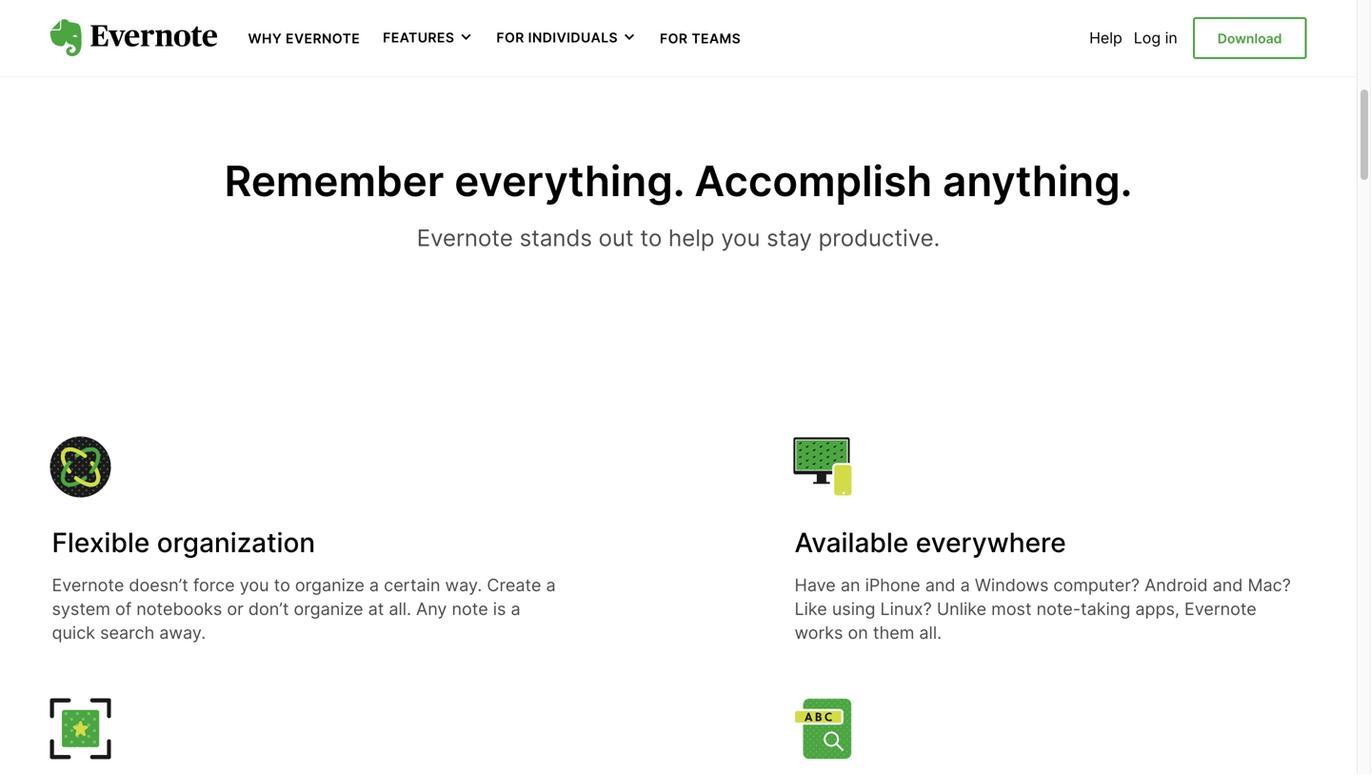 Task type: locate. For each thing, give the bounding box(es) containing it.
evernote inside have an iphone and a windows computer? android and mac? like using linux? unlike most note-taking apps, evernote works on them all.
[[1185, 599, 1257, 620]]

everywhere
[[916, 527, 1067, 559]]

a
[[370, 575, 379, 596], [546, 575, 556, 596], [961, 575, 970, 596], [511, 599, 521, 620]]

everything.
[[455, 156, 684, 206]]

0 horizontal spatial all.
[[389, 599, 411, 620]]

notebooks
[[136, 599, 222, 620]]

to up the don't
[[274, 575, 290, 596]]

you
[[721, 224, 761, 252], [240, 575, 269, 596]]

help
[[1090, 29, 1123, 47]]

anything.
[[943, 156, 1133, 206]]

for left individuals
[[497, 30, 525, 46]]

1 vertical spatial organize
[[294, 599, 363, 620]]

organize left at
[[294, 599, 363, 620]]

unlike
[[937, 599, 987, 620]]

1 vertical spatial to
[[274, 575, 290, 596]]

1 horizontal spatial you
[[721, 224, 761, 252]]

download
[[1218, 30, 1283, 47]]

iphone
[[865, 575, 921, 596]]

evernote doesn't force you to organize a certain way. create a system of notebooks or don't organize at all. any note is a quick search away.
[[52, 575, 556, 644]]

you left 'stay'
[[721, 224, 761, 252]]

0 vertical spatial all.
[[389, 599, 411, 620]]

1 horizontal spatial to
[[640, 224, 662, 252]]

most
[[992, 599, 1032, 620]]

why evernote link
[[248, 29, 360, 47]]

evernote up system on the left of page
[[52, 575, 124, 596]]

accomplish
[[695, 156, 933, 206]]

you up the don't
[[240, 575, 269, 596]]

1 horizontal spatial for
[[660, 30, 688, 47]]

0 vertical spatial to
[[640, 224, 662, 252]]

help
[[669, 224, 715, 252]]

flexible organization
[[52, 527, 315, 559]]

don't
[[248, 599, 289, 620]]

and left mac?
[[1213, 575, 1243, 596]]

1 and from the left
[[926, 575, 956, 596]]

0 horizontal spatial to
[[274, 575, 290, 596]]

an
[[841, 575, 861, 596]]

evernote left stands at left
[[417, 224, 513, 252]]

1 horizontal spatial and
[[1213, 575, 1243, 596]]

system
[[52, 599, 110, 620]]

and
[[926, 575, 956, 596], [1213, 575, 1243, 596]]

a right is in the left of the page
[[511, 599, 521, 620]]

for
[[497, 30, 525, 46], [660, 30, 688, 47]]

search icon image
[[793, 699, 854, 759]]

taking
[[1081, 599, 1131, 620]]

way.
[[445, 575, 482, 596]]

to right "out"
[[640, 224, 662, 252]]

all.
[[389, 599, 411, 620], [920, 623, 942, 644]]

organize
[[295, 575, 365, 596], [294, 599, 363, 620]]

for inside for individuals button
[[497, 30, 525, 46]]

evernote
[[286, 30, 360, 47], [417, 224, 513, 252], [52, 575, 124, 596], [1185, 599, 1257, 620]]

using
[[832, 599, 876, 620]]

for left teams
[[660, 30, 688, 47]]

you inside the evernote doesn't force you to organize a certain way. create a system of notebooks or don't organize at all. any note is a quick search away.
[[240, 575, 269, 596]]

0 horizontal spatial you
[[240, 575, 269, 596]]

organization
[[157, 527, 315, 559]]

is
[[493, 599, 506, 620]]

flexible
[[52, 527, 150, 559]]

0 horizontal spatial for
[[497, 30, 525, 46]]

organize left "certain"
[[295, 575, 365, 596]]

on
[[848, 623, 868, 644]]

0 horizontal spatial and
[[926, 575, 956, 596]]

flexible icon image
[[50, 437, 111, 498]]

a right create
[[546, 575, 556, 596]]

evernote down android
[[1185, 599, 1257, 620]]

and up unlike
[[926, 575, 956, 596]]

log
[[1134, 29, 1161, 47]]

available everywhere
[[795, 527, 1067, 559]]

evernote inside the evernote doesn't force you to organize a certain way. create a system of notebooks or don't organize at all. any note is a quick search away.
[[52, 575, 124, 596]]

computer?
[[1054, 575, 1140, 596]]

all. inside have an iphone and a windows computer? android and mac? like using linux? unlike most note-taking apps, evernote works on them all.
[[920, 623, 942, 644]]

to
[[640, 224, 662, 252], [274, 575, 290, 596]]

certain
[[384, 575, 441, 596]]

windows
[[975, 575, 1049, 596]]

evernote stands out to help you stay productive.
[[417, 224, 940, 252]]

out
[[599, 224, 634, 252]]

for inside for teams link
[[660, 30, 688, 47]]

1 vertical spatial you
[[240, 575, 269, 596]]

of
[[115, 599, 132, 620]]

mac?
[[1248, 575, 1291, 596]]

for for for individuals
[[497, 30, 525, 46]]

1 vertical spatial all.
[[920, 623, 942, 644]]

note-
[[1037, 599, 1081, 620]]

log in link
[[1134, 29, 1178, 47]]

1 horizontal spatial all.
[[920, 623, 942, 644]]

all. down 'linux?'
[[920, 623, 942, 644]]

all. right at
[[389, 599, 411, 620]]

a up unlike
[[961, 575, 970, 596]]



Task type: describe. For each thing, give the bounding box(es) containing it.
have an iphone and a windows computer? android and mac? like using linux? unlike most note-taking apps, evernote works on them all.
[[795, 575, 1291, 644]]

stands
[[520, 224, 592, 252]]

quick
[[52, 623, 95, 644]]

stay
[[767, 224, 812, 252]]

features button
[[383, 29, 474, 47]]

remember everything. accomplish anything.
[[224, 156, 1133, 206]]

in
[[1165, 29, 1178, 47]]

mobile and desktop icon image
[[793, 437, 854, 498]]

note
[[452, 599, 488, 620]]

0 vertical spatial you
[[721, 224, 761, 252]]

web clipper image
[[50, 699, 111, 759]]

create
[[487, 575, 541, 596]]

them
[[873, 623, 915, 644]]

for teams
[[660, 30, 741, 47]]

have
[[795, 575, 836, 596]]

linux?
[[881, 599, 932, 620]]

a up at
[[370, 575, 379, 596]]

log in
[[1134, 29, 1178, 47]]

any
[[416, 599, 447, 620]]

remember
[[224, 156, 444, 206]]

for teams link
[[660, 29, 741, 47]]

works
[[795, 623, 843, 644]]

why
[[248, 30, 282, 47]]

force
[[193, 575, 235, 596]]

or
[[227, 599, 244, 620]]

why evernote
[[248, 30, 360, 47]]

a inside have an iphone and a windows computer? android and mac? like using linux? unlike most note-taking apps, evernote works on them all.
[[961, 575, 970, 596]]

teams
[[692, 30, 741, 47]]

away.
[[159, 623, 206, 644]]

like
[[795, 599, 828, 620]]

help link
[[1090, 29, 1123, 47]]

download link
[[1193, 17, 1307, 59]]

all. inside the evernote doesn't force you to organize a certain way. create a system of notebooks or don't organize at all. any note is a quick search away.
[[389, 599, 411, 620]]

search
[[100, 623, 155, 644]]

features
[[383, 30, 455, 46]]

for individuals
[[497, 30, 618, 46]]

2 and from the left
[[1213, 575, 1243, 596]]

to inside the evernote doesn't force you to organize a certain way. create a system of notebooks or don't organize at all. any note is a quick search away.
[[274, 575, 290, 596]]

0 vertical spatial organize
[[295, 575, 365, 596]]

productive.
[[819, 224, 940, 252]]

for individuals button
[[497, 29, 637, 47]]

for for for teams
[[660, 30, 688, 47]]

android
[[1145, 575, 1208, 596]]

available
[[795, 527, 909, 559]]

evernote logo image
[[50, 19, 218, 57]]

apps,
[[1136, 599, 1180, 620]]

evernote right why
[[286, 30, 360, 47]]

individuals
[[528, 30, 618, 46]]

doesn't
[[129, 575, 188, 596]]

at
[[368, 599, 384, 620]]



Task type: vqa. For each thing, say whether or not it's contained in the screenshot.
middle your
no



